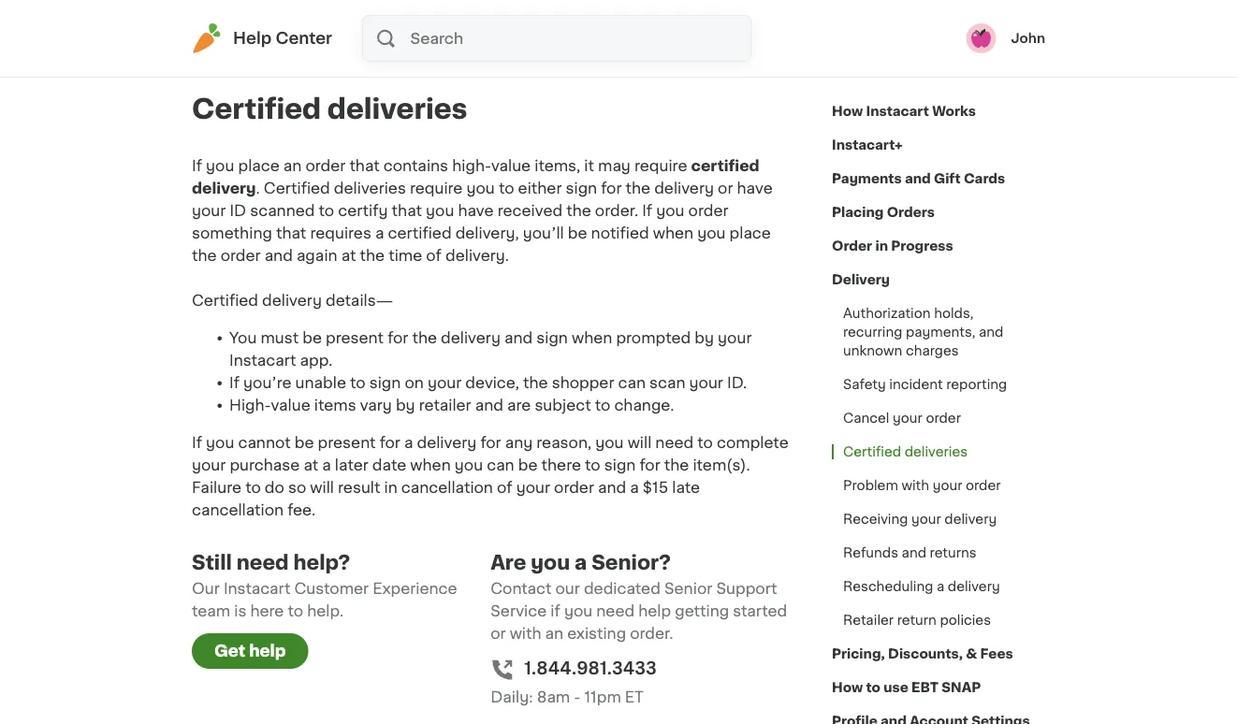Task type: describe. For each thing, give the bounding box(es) containing it.
device,
[[465, 375, 519, 390]]

8am
[[537, 690, 570, 705]]

safety
[[843, 378, 886, 391]]

the up on
[[412, 330, 437, 345]]

how to use ebt snap
[[832, 681, 981, 694]]

0 horizontal spatial an
[[283, 158, 302, 173]]

if inside the if you cannot be present for a delivery for any reason, you will need to complete your purchase at a later date when you can be there to sign for the item(s). failure to do so will result in cancellation of your order and a $15 late cancellation fee.
[[192, 435, 202, 450]]

result
[[338, 480, 380, 495]]

retailer
[[843, 614, 894, 627]]

payments
[[832, 172, 902, 185]]

pricing,
[[832, 648, 885, 661]]

how for how to use ebt snap
[[832, 681, 863, 694]]

with inside are you a senior? contact our dedicated senior support service if you need help getting started or with an existing order.
[[510, 626, 541, 641]]

the down may
[[626, 181, 651, 196]]

delivery.
[[446, 248, 509, 263]]

1.844.981.3433 link
[[524, 657, 657, 682]]

instacart+ link
[[832, 128, 903, 162]]

payments,
[[906, 326, 976, 339]]

date
[[372, 458, 406, 473]]

.
[[256, 181, 260, 196]]

2 vertical spatial that
[[276, 226, 306, 241]]

sign up shopper
[[537, 330, 568, 345]]

and inside authorization holds, recurring payments, and unknown charges
[[979, 326, 1004, 339]]

the up are
[[523, 375, 548, 390]]

retailer return policies
[[843, 614, 991, 627]]

authorization holds, recurring payments, and unknown charges link
[[832, 297, 1045, 368]]

your up receiving your delivery
[[933, 479, 963, 492]]

$15
[[643, 480, 668, 495]]

1 vertical spatial will
[[310, 480, 334, 495]]

unable
[[295, 375, 346, 390]]

-
[[574, 690, 581, 705]]

experience
[[373, 581, 457, 596]]

your up id.
[[718, 330, 752, 345]]

fee.
[[287, 503, 316, 518]]

be inside the you must be present for the delivery and sign when prompted by your instacart app. if you're unable to sign on your device, the shopper can scan your id. high-value items vary by retailer and are subject to change.
[[303, 330, 322, 345]]

0 vertical spatial require
[[635, 158, 687, 173]]

help center
[[233, 30, 332, 46]]

scanned
[[250, 203, 315, 218]]

for inside ". certified deliveries require you to either sign for the delivery or have your id scanned to certify that you have received the order. if you order something that requires a certified delivery, you'll be notified when you place the order and again at the time of delivery."
[[601, 181, 622, 196]]

incident
[[889, 378, 943, 391]]

contains
[[384, 158, 448, 173]]

ebt
[[912, 681, 939, 694]]

sign inside the if you cannot be present for a delivery for any reason, you will need to complete your purchase at a later date when you can be there to sign for the item(s). failure to do so will result in cancellation of your order and a $15 late cancellation fee.
[[604, 458, 636, 473]]

need inside the if you cannot be present for a delivery for any reason, you will need to complete your purchase at a later date when you can be there to sign for the item(s). failure to do so will result in cancellation of your order and a $15 late cancellation fee.
[[655, 435, 694, 450]]

0 vertical spatial cancellation
[[401, 480, 493, 495]]

center
[[276, 30, 332, 46]]

how to use ebt snap link
[[832, 671, 981, 705]]

id.
[[727, 375, 747, 390]]

must
[[261, 330, 299, 345]]

scan
[[650, 375, 686, 390]]

cards
[[964, 172, 1005, 185]]

receiving
[[843, 513, 908, 526]]

cannot
[[238, 435, 291, 450]]

cancel your order link
[[832, 402, 972, 435]]

problem with your order link
[[832, 469, 1012, 503]]

certified deliveries link
[[832, 435, 979, 469]]

may
[[598, 158, 631, 173]]

11pm
[[584, 690, 621, 705]]

to left use
[[866, 681, 881, 694]]

and inside ". certified deliveries require you to either sign for the delivery or have your id scanned to certify that you have received the order. if you order something that requires a certified delivery, you'll be notified when you place the order and again at the time of delivery."
[[265, 248, 293, 263]]

you're
[[243, 375, 292, 390]]

are you a senior? contact our dedicated senior support service if you need help getting started or with an existing order.
[[491, 553, 787, 641]]

and up device,
[[504, 330, 533, 345]]

an inside are you a senior? contact our dedicated senior support service if you need help getting started or with an existing order.
[[545, 626, 564, 641]]

are
[[491, 553, 526, 572]]

payments and gift cards
[[832, 172, 1005, 185]]

value inside the you must be present for the delivery and sign when prompted by your instacart app. if you're unable to sign on your device, the shopper can scan your id. high-value items vary by retailer and are subject to change.
[[271, 398, 310, 413]]

prompted
[[616, 330, 691, 345]]

if
[[551, 604, 560, 619]]

unknown
[[843, 344, 903, 358]]

problem
[[843, 479, 898, 492]]

your up certified deliveries link
[[893, 412, 923, 425]]

help.
[[307, 604, 344, 619]]

placing orders
[[832, 206, 935, 219]]

john
[[1011, 32, 1045, 45]]

of inside the if you cannot be present for a delivery for any reason, you will need to complete your purchase at a later date when you can be there to sign for the item(s). failure to do so will result in cancellation of your order and a $15 late cancellation fee.
[[497, 480, 512, 495]]

if you cannot be present for a delivery for any reason, you will need to complete your purchase at a later date when you can be there to sign for the item(s). failure to do so will result in cancellation of your order and a $15 late cancellation fee.
[[192, 435, 789, 518]]

safety incident reporting
[[843, 378, 1007, 391]]

existing
[[567, 626, 626, 641]]

gift
[[934, 172, 961, 185]]

any
[[505, 435, 533, 450]]

or inside are you a senior? contact our dedicated senior support service if you need help getting started or with an existing order.
[[491, 626, 506, 641]]

do
[[265, 480, 284, 495]]

to down shopper
[[595, 398, 611, 413]]

pricing, discounts, & fees link
[[832, 637, 1013, 671]]

details—
[[326, 293, 393, 308]]

placing orders link
[[832, 196, 935, 229]]

user avatar image
[[966, 23, 996, 53]]

for up date
[[380, 435, 400, 450]]

to up received
[[499, 181, 514, 196]]

how instacart works
[[832, 105, 976, 118]]

1 horizontal spatial that
[[349, 158, 380, 173]]

for inside the you must be present for the delivery and sign when prompted by your instacart app. if you're unable to sign on your device, the shopper can scan your id. high-value items vary by retailer and are subject to change.
[[388, 330, 408, 345]]

delivery,
[[455, 226, 519, 241]]

when inside the if you cannot be present for a delivery for any reason, you will need to complete your purchase at a later date when you can be there to sign for the item(s). failure to do so will result in cancellation of your order and a $15 late cancellation fee.
[[410, 458, 451, 473]]

your down there at the left bottom of page
[[516, 480, 550, 495]]

place inside ". certified deliveries require you to either sign for the delivery or have your id scanned to certify that you have received the order. if you order something that requires a certified delivery, you'll be notified when you place the order and again at the time of delivery."
[[730, 226, 771, 241]]

sign inside ". certified deliveries require you to either sign for the delivery or have your id scanned to certify that you have received the order. if you order something that requires a certified delivery, you'll be notified when you place the order and again at the time of delivery."
[[566, 181, 597, 196]]

support
[[716, 581, 777, 596]]

certified inside ". certified deliveries require you to either sign for the delivery or have your id scanned to certify that you have received the order. if you order something that requires a certified delivery, you'll be notified when you place the order and again at the time of delivery."
[[264, 181, 330, 196]]

Search search field
[[409, 16, 751, 61]]

deliveries inside certified deliveries link
[[905, 446, 968, 459]]

certified up problem
[[843, 446, 901, 459]]

instacart inside the you must be present for the delivery and sign when prompted by your instacart app. if you're unable to sign on your device, the shopper can scan your id. high-value items vary by retailer and are subject to change.
[[229, 353, 296, 368]]

be down any
[[518, 458, 538, 473]]

problem with your order
[[843, 479, 1001, 492]]

0 vertical spatial in
[[876, 240, 888, 253]]

sign up vary
[[369, 375, 401, 390]]

help center link
[[192, 23, 332, 53]]

deliveries inside ". certified deliveries require you to either sign for the delivery or have your id scanned to certify that you have received the order. if you order something that requires a certified delivery, you'll be notified when you place the order and again at the time of delivery."
[[334, 181, 406, 196]]

items,
[[535, 158, 581, 173]]

you'll
[[523, 226, 564, 241]]

time
[[389, 248, 422, 263]]

safety incident reporting link
[[832, 368, 1019, 402]]

to inside still need help? our instacart customer experience team is here to help.
[[288, 604, 303, 619]]

certified down help
[[192, 96, 321, 123]]

later
[[335, 458, 369, 473]]

here
[[250, 604, 284, 619]]

0 vertical spatial value
[[491, 158, 531, 173]]

rescheduling a delivery
[[843, 580, 1000, 593]]

to left do
[[245, 480, 261, 495]]

1.844.981.3433
[[524, 661, 657, 677]]

fees
[[980, 648, 1013, 661]]

snap
[[942, 681, 981, 694]]

0 vertical spatial by
[[695, 330, 714, 345]]

complete
[[717, 435, 789, 450]]

returns
[[930, 547, 977, 560]]

reporting
[[946, 378, 1007, 391]]

rescheduling a delivery link
[[832, 570, 1011, 604]]

0 vertical spatial deliveries
[[327, 96, 467, 123]]

a inside ". certified deliveries require you to either sign for the delivery or have your id scanned to certify that you have received the order. if you order something that requires a certified delivery, you'll be notified when you place the order and again at the time of delivery."
[[375, 226, 384, 241]]

your inside ". certified deliveries require you to either sign for the delivery or have your id scanned to certify that you have received the order. if you order something that requires a certified delivery, you'll be notified when you place the order and again at the time of delivery."
[[192, 203, 226, 218]]

and down receiving your delivery
[[902, 547, 927, 560]]

charges
[[906, 344, 959, 358]]



Task type: vqa. For each thing, say whether or not it's contained in the screenshot.
Need within the Still need help? Our Instacart Customer Experience team is here to help.
yes



Task type: locate. For each thing, give the bounding box(es) containing it.
value down the you're
[[271, 398, 310, 413]]

or inside ". certified deliveries require you to either sign for the delivery or have your id scanned to certify that you have received the order. if you order something that requires a certified delivery, you'll be notified when you place the order and again at the time of delivery."
[[718, 181, 733, 196]]

0 vertical spatial an
[[283, 158, 302, 173]]

0 horizontal spatial help
[[249, 643, 286, 659]]

that right certify
[[392, 203, 422, 218]]

0 vertical spatial when
[[653, 226, 694, 241]]

and left gift
[[905, 172, 931, 185]]

can inside the you must be present for the delivery and sign when prompted by your instacart app. if you're unable to sign on your device, the shopper can scan your id. high-value items vary by retailer and are subject to change.
[[618, 375, 646, 390]]

value
[[491, 158, 531, 173], [271, 398, 310, 413]]

senior?
[[592, 553, 671, 572]]

require inside ". certified deliveries require you to either sign for the delivery or have your id scanned to certify that you have received the order. if you order something that requires a certified delivery, you'll be notified when you place the order and again at the time of delivery."
[[410, 181, 463, 196]]

2 how from the top
[[832, 681, 863, 694]]

0 horizontal spatial value
[[271, 398, 310, 413]]

on
[[405, 375, 424, 390]]

1 vertical spatial at
[[304, 458, 318, 473]]

pricing, discounts, & fees
[[832, 648, 1013, 661]]

if up the high- on the left of page
[[229, 375, 240, 390]]

or
[[718, 181, 733, 196], [491, 626, 506, 641]]

and right payments,
[[979, 326, 1004, 339]]

instacart
[[866, 105, 929, 118], [229, 353, 296, 368], [224, 581, 291, 596]]

2 horizontal spatial need
[[655, 435, 694, 450]]

can down any
[[487, 458, 514, 473]]

1 vertical spatial place
[[730, 226, 771, 241]]

0 vertical spatial have
[[737, 181, 773, 196]]

authorization
[[843, 307, 931, 320]]

are
[[507, 398, 531, 413]]

1 vertical spatial by
[[396, 398, 415, 413]]

0 horizontal spatial place
[[238, 158, 280, 173]]

present inside the you must be present for the delivery and sign when prompted by your instacart app. if you're unable to sign on your device, the shopper can scan your id. high-value items vary by retailer and are subject to change.
[[326, 330, 384, 345]]

your up retailer
[[428, 375, 462, 390]]

of inside ". certified deliveries require you to either sign for the delivery or have your id scanned to certify that you have received the order. if you order something that requires a certified delivery, you'll be notified when you place the order and again at the time of delivery."
[[426, 248, 442, 263]]

delivery inside certified delivery
[[192, 181, 256, 196]]

delivery
[[832, 273, 890, 286]]

with up receiving your delivery
[[902, 479, 929, 492]]

a inside are you a senior? contact our dedicated senior support service if you need help getting started or with an existing order.
[[575, 553, 587, 572]]

your up failure
[[192, 458, 226, 473]]

to up item(s).
[[698, 435, 713, 450]]

1 vertical spatial cancellation
[[192, 503, 284, 518]]

at up so
[[304, 458, 318, 473]]

1 horizontal spatial need
[[596, 604, 635, 619]]

delivery inside the you must be present for the delivery and sign when prompted by your instacart app. if you're unable to sign on your device, the shopper can scan your id. high-value items vary by retailer and are subject to change.
[[441, 330, 501, 345]]

delivery inside the if you cannot be present for a delivery for any reason, you will need to complete your purchase at a later date when you can be there to sign for the item(s). failure to do so will result in cancellation of your order and a $15 late cancellation fee.
[[417, 435, 477, 450]]

certify
[[338, 203, 388, 218]]

it
[[584, 158, 594, 173]]

0 vertical spatial instacart
[[866, 105, 929, 118]]

need inside still need help? our instacart customer experience team is here to help.
[[237, 553, 289, 572]]

1 vertical spatial deliveries
[[334, 181, 406, 196]]

order.
[[595, 203, 638, 218], [630, 626, 673, 641]]

subject
[[535, 398, 591, 413]]

present inside the if you cannot be present for a delivery for any reason, you will need to complete your purchase at a later date when you can be there to sign for the item(s). failure to do so will result in cancellation of your order and a $15 late cancellation fee.
[[318, 435, 376, 450]]

1 vertical spatial certified deliveries
[[843, 446, 968, 459]]

for up $15
[[640, 458, 660, 473]]

instacart up instacart+ link
[[866, 105, 929, 118]]

0 horizontal spatial require
[[410, 181, 463, 196]]

the up late at the bottom
[[664, 458, 689, 473]]

is
[[234, 604, 247, 619]]

0 horizontal spatial in
[[384, 480, 398, 495]]

received
[[498, 203, 563, 218]]

that
[[349, 158, 380, 173], [392, 203, 422, 218], [276, 226, 306, 241]]

2 vertical spatial instacart
[[224, 581, 291, 596]]

if up notified
[[642, 203, 652, 218]]

be up app.
[[303, 330, 322, 345]]

instacart image
[[192, 23, 222, 53]]

0 horizontal spatial certified
[[388, 226, 452, 241]]

instacart up here
[[224, 581, 291, 596]]

with
[[902, 479, 929, 492], [510, 626, 541, 641]]

deliveries up contains
[[327, 96, 467, 123]]

1 vertical spatial order.
[[630, 626, 673, 641]]

getting
[[675, 604, 729, 619]]

if
[[192, 158, 202, 173], [642, 203, 652, 218], [229, 375, 240, 390], [192, 435, 202, 450]]

your left id.
[[689, 375, 723, 390]]

when inside ". certified deliveries require you to either sign for the delivery or have your id scanned to certify that you have received the order. if you order something that requires a certified delivery, you'll be notified when you place the order and again at the time of delivery."
[[653, 226, 694, 241]]

be inside ". certified deliveries require you to either sign for the delivery or have your id scanned to certify that you have received the order. if you order something that requires a certified delivery, you'll be notified when you place the order and again at the time of delivery."
[[568, 226, 587, 241]]

1 vertical spatial require
[[410, 181, 463, 196]]

0 vertical spatial can
[[618, 375, 646, 390]]

customer
[[294, 581, 369, 596]]

1 vertical spatial when
[[572, 330, 612, 345]]

certified inside ". certified deliveries require you to either sign for the delivery or have your id scanned to certify that you have received the order. if you order something that requires a certified delivery, you'll be notified when you place the order and again at the time of delivery."
[[388, 226, 452, 241]]

a down certify
[[375, 226, 384, 241]]

so
[[288, 480, 306, 495]]

your left id at the left of the page
[[192, 203, 226, 218]]

value up either
[[491, 158, 531, 173]]

require
[[635, 158, 687, 173], [410, 181, 463, 196]]

to
[[499, 181, 514, 196], [319, 203, 334, 218], [350, 375, 366, 390], [595, 398, 611, 413], [698, 435, 713, 450], [585, 458, 601, 473], [245, 480, 261, 495], [288, 604, 303, 619], [866, 681, 881, 694]]

1 vertical spatial or
[[491, 626, 506, 641]]

1 vertical spatial present
[[318, 435, 376, 450]]

if inside the you must be present for the delivery and sign when prompted by your instacart app. if you're unable to sign on your device, the shopper can scan your id. high-value items vary by retailer and are subject to change.
[[229, 375, 240, 390]]

shopper
[[552, 375, 614, 390]]

your down problem with your order
[[912, 513, 941, 526]]

0 horizontal spatial will
[[310, 480, 334, 495]]

when
[[653, 226, 694, 241], [572, 330, 612, 345], [410, 458, 451, 473]]

cancellation down date
[[401, 480, 493, 495]]

retailer
[[419, 398, 471, 413]]

items
[[314, 398, 356, 413]]

when up shopper
[[572, 330, 612, 345]]

1 horizontal spatial certified deliveries
[[843, 446, 968, 459]]

0 vertical spatial certified
[[691, 158, 760, 173]]

present up later
[[318, 435, 376, 450]]

deliveries up problem with your order
[[905, 446, 968, 459]]

delivery
[[192, 181, 256, 196], [654, 181, 714, 196], [262, 293, 322, 308], [441, 330, 501, 345], [417, 435, 477, 450], [945, 513, 997, 526], [948, 580, 1000, 593]]

in
[[876, 240, 888, 253], [384, 480, 398, 495]]

get help button
[[192, 634, 308, 669]]

you must be present for the delivery and sign when prompted by your instacart app. if you're unable to sign on your device, the shopper can scan your id. high-value items vary by retailer and are subject to change.
[[229, 330, 752, 413]]

your
[[192, 203, 226, 218], [718, 330, 752, 345], [428, 375, 462, 390], [689, 375, 723, 390], [893, 412, 923, 425], [192, 458, 226, 473], [933, 479, 963, 492], [516, 480, 550, 495], [912, 513, 941, 526]]

&
[[966, 648, 977, 661]]

2 horizontal spatial when
[[653, 226, 694, 241]]

to up vary
[[350, 375, 366, 390]]

the down it at the top left of page
[[566, 203, 591, 218]]

item(s).
[[693, 458, 750, 473]]

1 vertical spatial need
[[237, 553, 289, 572]]

2 horizontal spatial that
[[392, 203, 422, 218]]

1 horizontal spatial by
[[695, 330, 714, 345]]

0 vertical spatial at
[[341, 248, 356, 263]]

for left any
[[481, 435, 501, 450]]

1 horizontal spatial or
[[718, 181, 733, 196]]

by down on
[[396, 398, 415, 413]]

. certified deliveries require you to either sign for the delivery or have your id scanned to certify that you have received the order. if you order something that requires a certified delivery, you'll be notified when you place the order and again at the time of delivery.
[[192, 181, 773, 263]]

that up certify
[[349, 158, 380, 173]]

to right there at the left bottom of page
[[585, 458, 601, 473]]

1 vertical spatial that
[[392, 203, 422, 218]]

0 vertical spatial order.
[[595, 203, 638, 218]]

0 vertical spatial that
[[349, 158, 380, 173]]

for down may
[[601, 181, 622, 196]]

need down the dedicated
[[596, 604, 635, 619]]

1 horizontal spatial certified
[[691, 158, 760, 173]]

of down any
[[497, 480, 512, 495]]

when right date
[[410, 458, 451, 473]]

be right you'll
[[568, 226, 587, 241]]

0 horizontal spatial have
[[458, 203, 494, 218]]

0 horizontal spatial when
[[410, 458, 451, 473]]

refunds
[[843, 547, 899, 560]]

1 horizontal spatial require
[[635, 158, 687, 173]]

0 horizontal spatial that
[[276, 226, 306, 241]]

that down the scanned on the top of the page
[[276, 226, 306, 241]]

if up failure
[[192, 435, 202, 450]]

contact
[[491, 581, 552, 596]]

1 vertical spatial with
[[510, 626, 541, 641]]

receiving your delivery link
[[832, 503, 1008, 536]]

certified up the scanned on the top of the page
[[264, 181, 330, 196]]

0 horizontal spatial need
[[237, 553, 289, 572]]

require right may
[[635, 158, 687, 173]]

1 horizontal spatial of
[[497, 480, 512, 495]]

present down details—
[[326, 330, 384, 345]]

0 horizontal spatial at
[[304, 458, 318, 473]]

1 vertical spatial have
[[458, 203, 494, 218]]

sign right there at the left bottom of page
[[604, 458, 636, 473]]

discounts,
[[888, 648, 963, 661]]

john link
[[966, 23, 1045, 53]]

to right here
[[288, 604, 303, 619]]

dedicated
[[584, 581, 661, 596]]

the down something
[[192, 248, 217, 263]]

1 horizontal spatial at
[[341, 248, 356, 263]]

how instacart works link
[[832, 95, 976, 128]]

delivery inside ". certified deliveries require you to either sign for the delivery or have your id scanned to certify that you have received the order. if you order something that requires a certified delivery, you'll be notified when you place the order and again at the time of delivery."
[[654, 181, 714, 196]]

order. inside ". certified deliveries require you to either sign for the delivery or have your id scanned to certify that you have received the order. if you order something that requires a certified delivery, you'll be notified when you place the order and again at the time of delivery."
[[595, 203, 638, 218]]

sign down it at the top left of page
[[566, 181, 597, 196]]

you
[[229, 330, 257, 345]]

0 horizontal spatial or
[[491, 626, 506, 641]]

still need help? our instacart customer experience team is here to help.
[[192, 553, 457, 619]]

a down returns
[[937, 580, 945, 593]]

order. inside are you a senior? contact our dedicated senior support service if you need help getting started or with an existing order.
[[630, 626, 673, 641]]

team
[[192, 604, 230, 619]]

deliveries up certify
[[334, 181, 406, 196]]

if inside ". certified deliveries require you to either sign for the delivery or have your id scanned to certify that you have received the order. if you order something that requires a certified delivery, you'll be notified when you place the order and again at the time of delivery."
[[642, 203, 652, 218]]

et
[[625, 690, 644, 705]]

can up change.
[[618, 375, 646, 390]]

0 horizontal spatial with
[[510, 626, 541, 641]]

certified deliveries down the 'center'
[[192, 96, 467, 123]]

0 horizontal spatial certified deliveries
[[192, 96, 467, 123]]

0 vertical spatial or
[[718, 181, 733, 196]]

need inside are you a senior? contact our dedicated senior support service if you need help getting started or with an existing order.
[[596, 604, 635, 619]]

how up instacart+ link
[[832, 105, 863, 118]]

1 horizontal spatial in
[[876, 240, 888, 253]]

started
[[733, 604, 787, 619]]

app.
[[300, 353, 333, 368]]

will right so
[[310, 480, 334, 495]]

1 vertical spatial certified
[[388, 226, 452, 241]]

will down change.
[[628, 435, 652, 450]]

for up on
[[388, 330, 408, 345]]

an down if at the bottom of the page
[[545, 626, 564, 641]]

1 vertical spatial instacart
[[229, 353, 296, 368]]

1 vertical spatial an
[[545, 626, 564, 641]]

an up the scanned on the top of the page
[[283, 158, 302, 173]]

and inside the if you cannot be present for a delivery for any reason, you will need to complete your purchase at a later date when you can be there to sign for the item(s). failure to do so will result in cancellation of your order and a $15 late cancellation fee.
[[598, 480, 626, 495]]

when right notified
[[653, 226, 694, 241]]

the inside the if you cannot be present for a delivery for any reason, you will need to complete your purchase at a later date when you can be there to sign for the item(s). failure to do so will result in cancellation of your order and a $15 late cancellation fee.
[[664, 458, 689, 473]]

1 horizontal spatial will
[[628, 435, 652, 450]]

help
[[638, 604, 671, 619], [249, 643, 286, 659]]

the left the 'time'
[[360, 248, 385, 263]]

at down requires
[[341, 248, 356, 263]]

0 horizontal spatial of
[[426, 248, 442, 263]]

help inside button
[[249, 643, 286, 659]]

0 horizontal spatial cancellation
[[192, 503, 284, 518]]

instacart up the you're
[[229, 353, 296, 368]]

at
[[341, 248, 356, 263], [304, 458, 318, 473]]

certified inside certified delivery
[[691, 158, 760, 173]]

0 vertical spatial of
[[426, 248, 442, 263]]

require down if you place an order that contains high-value items, it may require
[[410, 181, 463, 196]]

can inside the if you cannot be present for a delivery for any reason, you will need to complete your purchase at a later date when you can be there to sign for the item(s). failure to do so will result in cancellation of your order and a $15 late cancellation fee.
[[487, 458, 514, 473]]

a up our
[[575, 553, 587, 572]]

a left later
[[322, 458, 331, 473]]

1 horizontal spatial have
[[737, 181, 773, 196]]

high-
[[229, 398, 271, 413]]

certified up you
[[192, 293, 258, 308]]

refunds and returns link
[[832, 536, 988, 570]]

1 horizontal spatial with
[[902, 479, 929, 492]]

of right the 'time'
[[426, 248, 442, 263]]

present
[[326, 330, 384, 345], [318, 435, 376, 450]]

help?
[[293, 553, 350, 572]]

need up late at the bottom
[[655, 435, 694, 450]]

senior
[[664, 581, 713, 596]]

0 horizontal spatial can
[[487, 458, 514, 473]]

1 vertical spatial of
[[497, 480, 512, 495]]

1 vertical spatial in
[[384, 480, 398, 495]]

1 vertical spatial value
[[271, 398, 310, 413]]

0 vertical spatial help
[[638, 604, 671, 619]]

authorization holds, recurring payments, and unknown charges
[[843, 307, 1004, 358]]

have
[[737, 181, 773, 196], [458, 203, 494, 218]]

in inside the if you cannot be present for a delivery for any reason, you will need to complete your purchase at a later date when you can be there to sign for the item(s). failure to do so will result in cancellation of your order and a $15 late cancellation fee.
[[384, 480, 398, 495]]

order. up notified
[[595, 203, 638, 218]]

2 vertical spatial when
[[410, 458, 451, 473]]

how down pricing,
[[832, 681, 863, 694]]

a left $15
[[630, 480, 639, 495]]

get
[[214, 643, 245, 659]]

late
[[672, 480, 700, 495]]

help
[[233, 30, 272, 46]]

a
[[375, 226, 384, 241], [404, 435, 413, 450], [322, 458, 331, 473], [630, 480, 639, 495], [575, 553, 587, 572], [937, 580, 945, 593]]

use
[[884, 681, 909, 694]]

when inside the you must be present for the delivery and sign when prompted by your instacart app. if you're unable to sign on your device, the shopper can scan your id. high-value items vary by retailer and are subject to change.
[[572, 330, 612, 345]]

at inside ". certified deliveries require you to either sign for the delivery or have your id scanned to certify that you have received the order. if you order something that requires a certified delivery, you'll be notified when you place the order and again at the time of delivery."
[[341, 248, 356, 263]]

1 horizontal spatial cancellation
[[401, 480, 493, 495]]

and left again
[[265, 248, 293, 263]]

1 horizontal spatial help
[[638, 604, 671, 619]]

retailer return policies link
[[832, 604, 1002, 637]]

1 vertical spatial how
[[832, 681, 863, 694]]

1 how from the top
[[832, 105, 863, 118]]

daily: 8am - 11pm et
[[491, 690, 644, 705]]

0 vertical spatial place
[[238, 158, 280, 173]]

and down device,
[[475, 398, 503, 413]]

at inside the if you cannot be present for a delivery for any reason, you will need to complete your purchase at a later date when you can be there to sign for the item(s). failure to do so will result in cancellation of your order and a $15 late cancellation fee.
[[304, 458, 318, 473]]

0 vertical spatial will
[[628, 435, 652, 450]]

1 horizontal spatial place
[[730, 226, 771, 241]]

2 vertical spatial need
[[596, 604, 635, 619]]

certified deliveries inside certified deliveries link
[[843, 446, 968, 459]]

1 horizontal spatial can
[[618, 375, 646, 390]]

with down service
[[510, 626, 541, 641]]

by right prompted
[[695, 330, 714, 345]]

in right 'order'
[[876, 240, 888, 253]]

need
[[655, 435, 694, 450], [237, 553, 289, 572], [596, 604, 635, 619]]

need up here
[[237, 553, 289, 572]]

receiving your delivery
[[843, 513, 997, 526]]

in down date
[[384, 480, 398, 495]]

certified deliveries
[[192, 96, 467, 123], [843, 446, 968, 459]]

1 vertical spatial help
[[249, 643, 286, 659]]

a up date
[[404, 435, 413, 450]]

0 vertical spatial present
[[326, 330, 384, 345]]

reason,
[[537, 435, 592, 450]]

1 horizontal spatial when
[[572, 330, 612, 345]]

0 vertical spatial how
[[832, 105, 863, 118]]

order inside the if you cannot be present for a delivery for any reason, you will need to complete your purchase at a later date when you can be there to sign for the item(s). failure to do so will result in cancellation of your order and a $15 late cancellation fee.
[[554, 480, 594, 495]]

to up requires
[[319, 203, 334, 218]]

id
[[230, 203, 246, 218]]

still
[[192, 553, 232, 572]]

and left $15
[[598, 480, 626, 495]]

0 horizontal spatial by
[[396, 398, 415, 413]]

be right cannot
[[295, 435, 314, 450]]

rescheduling
[[843, 580, 934, 593]]

1 horizontal spatial an
[[545, 626, 564, 641]]

0 vertical spatial certified deliveries
[[192, 96, 467, 123]]

order. down the dedicated
[[630, 626, 673, 641]]

if up something
[[192, 158, 202, 173]]

0 vertical spatial with
[[902, 479, 929, 492]]

if you place an order that contains high-value items, it may require
[[192, 158, 691, 173]]

help inside are you a senior? contact our dedicated senior support service if you need help getting started or with an existing order.
[[638, 604, 671, 619]]

0 vertical spatial need
[[655, 435, 694, 450]]

2 vertical spatial deliveries
[[905, 446, 968, 459]]

1 vertical spatial can
[[487, 458, 514, 473]]

1 horizontal spatial value
[[491, 158, 531, 173]]

you
[[206, 158, 234, 173], [467, 181, 495, 196], [426, 203, 454, 218], [656, 203, 685, 218], [697, 226, 726, 241], [206, 435, 234, 450], [595, 435, 624, 450], [455, 458, 483, 473], [531, 553, 570, 572], [564, 604, 593, 619]]

how for how instacart works
[[832, 105, 863, 118]]

instacart inside still need help? our instacart customer experience team is here to help.
[[224, 581, 291, 596]]



